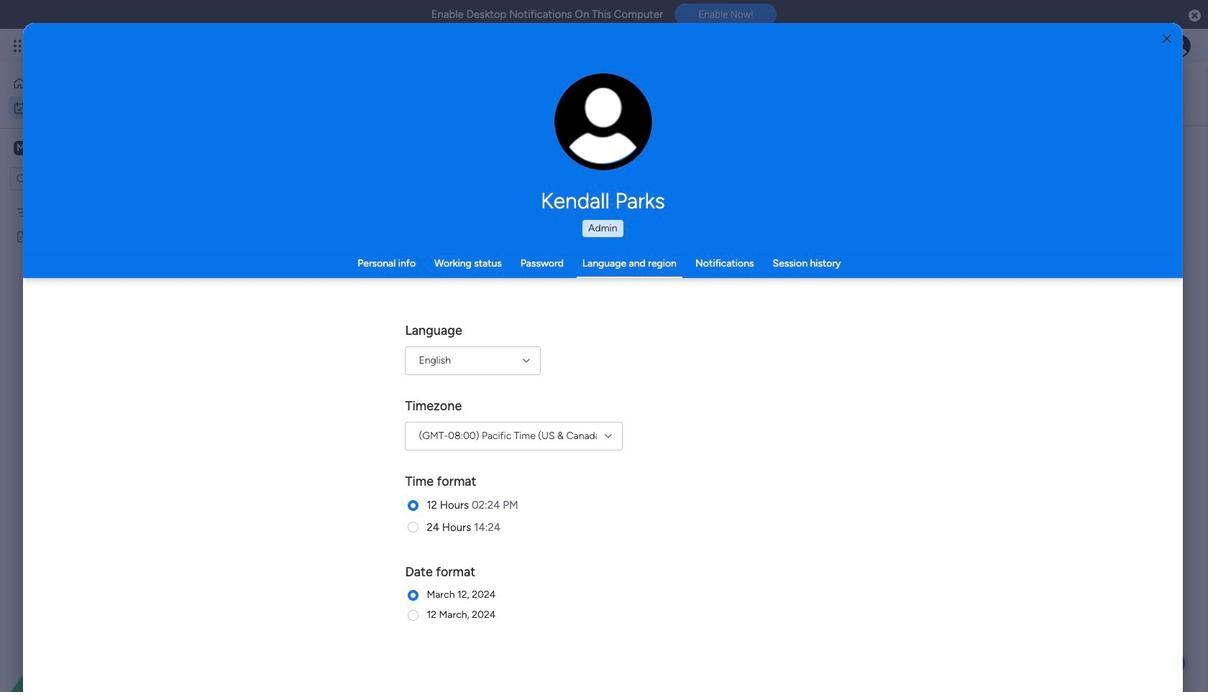 Task type: vqa. For each thing, say whether or not it's contained in the screenshot.
group
no



Task type: describe. For each thing, give the bounding box(es) containing it.
private board image
[[15, 229, 29, 243]]

1 image
[[996, 29, 1009, 46]]

lottie animation image
[[0, 547, 183, 693]]

lottie animation element
[[0, 547, 183, 693]]

kendall parks image
[[1168, 35, 1191, 58]]

workspace image
[[14, 140, 28, 156]]

select product image
[[13, 39, 27, 53]]

1 vertical spatial option
[[9, 96, 175, 119]]



Task type: locate. For each thing, give the bounding box(es) containing it.
option
[[9, 72, 175, 95], [9, 96, 175, 119], [0, 199, 183, 202]]

2 vertical spatial option
[[0, 199, 183, 202]]

0 vertical spatial option
[[9, 72, 175, 95]]

dapulse close image
[[1189, 9, 1201, 23]]

welcome to my work feature image image
[[609, 278, 791, 366]]

Search in workspace field
[[30, 171, 120, 187]]

Filter dashboard by text search field
[[273, 142, 408, 165]]

list box
[[0, 197, 183, 443]]

close image
[[1163, 33, 1172, 44]]

workspace selection element
[[14, 140, 120, 158]]



